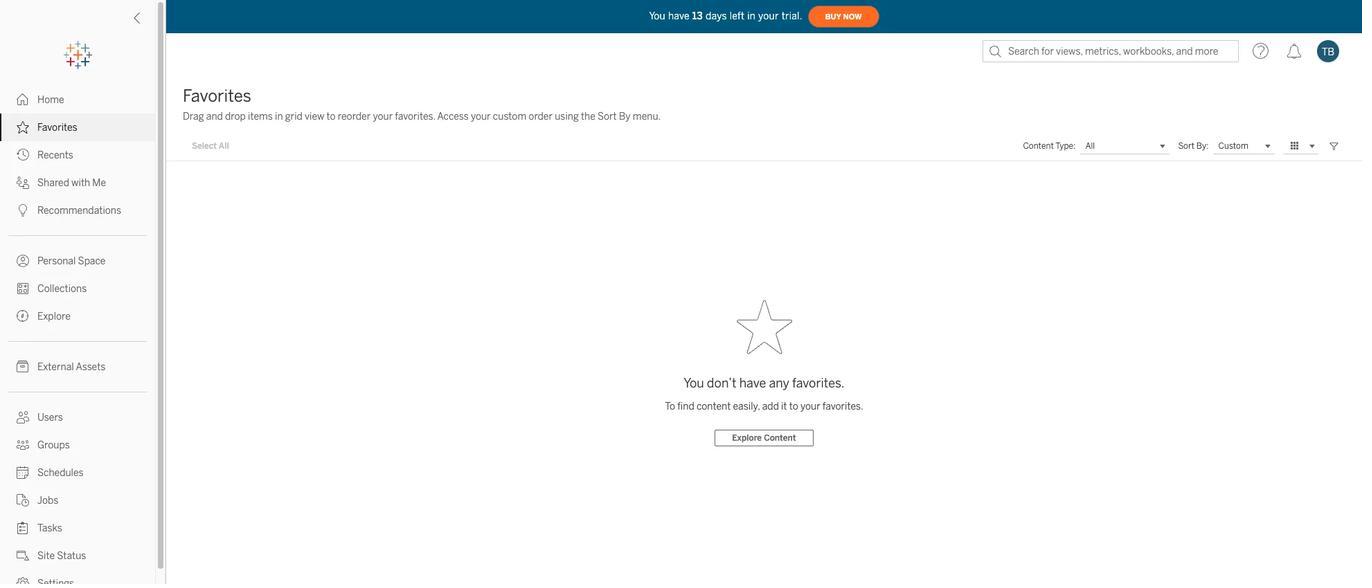 Task type: locate. For each thing, give the bounding box(es) containing it.
5 by text only_f5he34f image from the top
[[17, 310, 29, 323]]

by text only_f5he34f image inside home link
[[17, 94, 29, 106]]

by text only_f5he34f image
[[17, 94, 29, 106], [17, 121, 29, 134], [17, 204, 29, 217], [17, 412, 29, 424], [17, 578, 29, 585]]

don't
[[707, 376, 737, 391]]

have left 13
[[668, 10, 690, 22]]

site status
[[37, 551, 86, 563]]

favorites inside favorites drag and drop items in grid view to reorder your favorites. access your custom order using the sort by menu.
[[183, 86, 251, 106]]

in right left
[[748, 10, 756, 22]]

1 vertical spatial content
[[764, 433, 796, 443]]

by text only_f5he34f image for home
[[17, 94, 29, 106]]

1 horizontal spatial favorites
[[183, 86, 251, 106]]

4 by text only_f5he34f image from the top
[[17, 412, 29, 424]]

1 vertical spatial favorites
[[37, 122, 77, 134]]

by text only_f5he34f image for collections
[[17, 283, 29, 295]]

content down it
[[764, 433, 796, 443]]

1 by text only_f5he34f image from the top
[[17, 94, 29, 106]]

have
[[668, 10, 690, 22], [740, 376, 766, 391]]

by text only_f5he34f image inside collections link
[[17, 283, 29, 295]]

by text only_f5he34f image for recents
[[17, 149, 29, 161]]

by text only_f5he34f image left users
[[17, 412, 29, 424]]

1 vertical spatial you
[[684, 376, 704, 391]]

1 vertical spatial explore
[[732, 433, 762, 443]]

by text only_f5he34f image up recents link
[[17, 121, 29, 134]]

favorites. left access
[[395, 111, 436, 123]]

reorder
[[338, 111, 371, 123]]

to right view
[[327, 111, 336, 123]]

2 by text only_f5he34f image from the top
[[17, 177, 29, 189]]

by text only_f5he34f image for site status
[[17, 550, 29, 563]]

you left 13
[[649, 10, 666, 22]]

0 vertical spatial explore
[[37, 311, 71, 323]]

by text only_f5he34f image for recommendations
[[17, 204, 29, 217]]

2 by text only_f5he34f image from the top
[[17, 121, 29, 134]]

main navigation. press the up and down arrow keys to access links. element
[[0, 86, 155, 585]]

you
[[649, 10, 666, 22], [684, 376, 704, 391]]

explore for explore
[[37, 311, 71, 323]]

1 horizontal spatial have
[[740, 376, 766, 391]]

explore down easily,
[[732, 433, 762, 443]]

custom
[[493, 111, 527, 123]]

jobs
[[37, 495, 58, 507]]

sort left the by
[[598, 111, 617, 123]]

by:
[[1197, 141, 1209, 151]]

1 vertical spatial in
[[275, 111, 283, 123]]

sort inside favorites drag and drop items in grid view to reorder your favorites. access your custom order using the sort by menu.
[[598, 111, 617, 123]]

13
[[693, 10, 703, 22]]

1 vertical spatial to
[[790, 401, 799, 413]]

users
[[37, 412, 63, 424]]

by text only_f5he34f image inside 'shared with me' link
[[17, 177, 29, 189]]

0 horizontal spatial explore
[[37, 311, 71, 323]]

sort
[[598, 111, 617, 123], [1179, 141, 1195, 151]]

favorites up and
[[183, 86, 251, 106]]

3 by text only_f5he34f image from the top
[[17, 204, 29, 217]]

by text only_f5he34f image for favorites
[[17, 121, 29, 134]]

0 horizontal spatial favorites
[[37, 122, 77, 134]]

0 horizontal spatial content
[[764, 433, 796, 443]]

0 vertical spatial have
[[668, 10, 690, 22]]

to
[[327, 111, 336, 123], [790, 401, 799, 413]]

in
[[748, 10, 756, 22], [275, 111, 283, 123]]

4 by text only_f5he34f image from the top
[[17, 283, 29, 295]]

by text only_f5he34f image inside site status link
[[17, 550, 29, 563]]

1 horizontal spatial you
[[684, 376, 704, 391]]

by text only_f5he34f image inside groups link
[[17, 439, 29, 452]]

8 by text only_f5he34f image from the top
[[17, 467, 29, 479]]

status
[[57, 551, 86, 563]]

by text only_f5he34f image for personal space
[[17, 255, 29, 267]]

shared with me
[[37, 177, 106, 189]]

0 vertical spatial favorites.
[[395, 111, 436, 123]]

0 vertical spatial content
[[1024, 141, 1054, 151]]

1 horizontal spatial sort
[[1179, 141, 1195, 151]]

by text only_f5he34f image inside recommendations link
[[17, 204, 29, 217]]

select
[[192, 141, 217, 151]]

0 vertical spatial in
[[748, 10, 756, 22]]

trial.
[[782, 10, 803, 22]]

to right it
[[790, 401, 799, 413]]

by text only_f5he34f image inside explore link
[[17, 310, 29, 323]]

by text only_f5he34f image left home
[[17, 94, 29, 106]]

favorites. inside favorites drag and drop items in grid view to reorder your favorites. access your custom order using the sort by menu.
[[395, 111, 436, 123]]

by text only_f5he34f image for external assets
[[17, 361, 29, 373]]

by text only_f5he34f image down site status link
[[17, 578, 29, 585]]

1 vertical spatial favorites.
[[793, 376, 845, 391]]

have up easily,
[[740, 376, 766, 391]]

you have 13 days left in your trial.
[[649, 10, 803, 22]]

in for favorites
[[275, 111, 283, 123]]

in left grid
[[275, 111, 283, 123]]

by text only_f5he34f image for schedules
[[17, 467, 29, 479]]

by text only_f5he34f image inside personal space link
[[17, 255, 29, 267]]

favorites
[[183, 86, 251, 106], [37, 122, 77, 134]]

by text only_f5he34f image inside jobs link
[[17, 495, 29, 507]]

favorites.
[[395, 111, 436, 123], [793, 376, 845, 391], [823, 401, 864, 413]]

favorites inside main navigation. press the up and down arrow keys to access links. element
[[37, 122, 77, 134]]

to inside favorites drag and drop items in grid view to reorder your favorites. access your custom order using the sort by menu.
[[327, 111, 336, 123]]

favorites. right any
[[793, 376, 845, 391]]

recommendations
[[37, 205, 121, 217]]

sort left by:
[[1179, 141, 1195, 151]]

1 horizontal spatial content
[[1024, 141, 1054, 151]]

0 horizontal spatial you
[[649, 10, 666, 22]]

favorites drag and drop items in grid view to reorder your favorites. access your custom order using the sort by menu.
[[183, 86, 661, 123]]

with
[[71, 177, 90, 189]]

content left type:
[[1024, 141, 1054, 151]]

select all
[[192, 141, 229, 151]]

tasks
[[37, 523, 62, 535]]

by text only_f5he34f image inside schedules link
[[17, 467, 29, 479]]

custom
[[1219, 141, 1249, 150]]

content
[[697, 401, 731, 413]]

add
[[762, 401, 779, 413]]

groups link
[[0, 432, 155, 459]]

10 by text only_f5he34f image from the top
[[17, 522, 29, 535]]

by
[[619, 111, 631, 123]]

9 by text only_f5he34f image from the top
[[17, 495, 29, 507]]

0 vertical spatial favorites
[[183, 86, 251, 106]]

days
[[706, 10, 727, 22]]

by text only_f5he34f image left "recommendations"
[[17, 204, 29, 217]]

sort by:
[[1179, 141, 1209, 151]]

1 horizontal spatial explore
[[732, 433, 762, 443]]

1 horizontal spatial in
[[748, 10, 756, 22]]

0 horizontal spatial sort
[[598, 111, 617, 123]]

3 by text only_f5he34f image from the top
[[17, 255, 29, 267]]

by text only_f5he34f image for jobs
[[17, 495, 29, 507]]

0 vertical spatial to
[[327, 111, 336, 123]]

by text only_f5he34f image inside "favorites" link
[[17, 121, 29, 134]]

11 by text only_f5he34f image from the top
[[17, 550, 29, 563]]

0 horizontal spatial in
[[275, 111, 283, 123]]

collections link
[[0, 275, 155, 303]]

site status link
[[0, 542, 155, 570]]

0 vertical spatial you
[[649, 10, 666, 22]]

by text only_f5he34f image
[[17, 149, 29, 161], [17, 177, 29, 189], [17, 255, 29, 267], [17, 283, 29, 295], [17, 310, 29, 323], [17, 361, 29, 373], [17, 439, 29, 452], [17, 467, 29, 479], [17, 495, 29, 507], [17, 522, 29, 535], [17, 550, 29, 563]]

1 vertical spatial sort
[[1179, 141, 1195, 151]]

view
[[305, 111, 325, 123]]

personal space
[[37, 256, 106, 267]]

buy now button
[[808, 6, 880, 28]]

you up find
[[684, 376, 704, 391]]

content
[[1024, 141, 1054, 151], [764, 433, 796, 443]]

by text only_f5he34f image inside tasks link
[[17, 522, 29, 535]]

and
[[206, 111, 223, 123]]

content inside explore content "button"
[[764, 433, 796, 443]]

by text only_f5he34f image inside users link
[[17, 412, 29, 424]]

0 vertical spatial sort
[[598, 111, 617, 123]]

recents link
[[0, 141, 155, 169]]

your right reorder
[[373, 111, 393, 123]]

explore inside main navigation. press the up and down arrow keys to access links. element
[[37, 311, 71, 323]]

drop
[[225, 111, 246, 123]]

favorites up recents
[[37, 122, 77, 134]]

1 by text only_f5he34f image from the top
[[17, 149, 29, 161]]

6 by text only_f5he34f image from the top
[[17, 361, 29, 373]]

1 vertical spatial have
[[740, 376, 766, 391]]

by text only_f5he34f image inside external assets "link"
[[17, 361, 29, 373]]

0 horizontal spatial have
[[668, 10, 690, 22]]

favorites link
[[0, 114, 155, 141]]

7 by text only_f5he34f image from the top
[[17, 439, 29, 452]]

your
[[759, 10, 779, 22], [373, 111, 393, 123], [471, 111, 491, 123], [801, 401, 821, 413]]

explore down collections
[[37, 311, 71, 323]]

home link
[[0, 86, 155, 114]]

by text only_f5he34f image inside recents link
[[17, 149, 29, 161]]

favorites. right it
[[823, 401, 864, 413]]

tasks link
[[0, 515, 155, 542]]

in inside favorites drag and drop items in grid view to reorder your favorites. access your custom order using the sort by menu.
[[275, 111, 283, 123]]

explore inside "button"
[[732, 433, 762, 443]]

Search for views, metrics, workbooks, and more text field
[[983, 40, 1239, 62]]

0 horizontal spatial to
[[327, 111, 336, 123]]

explore
[[37, 311, 71, 323], [732, 433, 762, 443]]



Task type: vqa. For each thing, say whether or not it's contained in the screenshot.
tenth by text only_f5he34f icon from the top
no



Task type: describe. For each thing, give the bounding box(es) containing it.
home
[[37, 94, 64, 106]]

external assets link
[[0, 353, 155, 381]]

schedules link
[[0, 459, 155, 487]]

you don't have any favorites.
[[684, 376, 845, 391]]

by text only_f5he34f image for explore
[[17, 310, 29, 323]]

to
[[665, 401, 676, 413]]

your right it
[[801, 401, 821, 413]]

by text only_f5he34f image for shared with me
[[17, 177, 29, 189]]

users link
[[0, 404, 155, 432]]

assets
[[76, 362, 106, 373]]

by text only_f5he34f image for tasks
[[17, 522, 29, 535]]

1 horizontal spatial to
[[790, 401, 799, 413]]

type:
[[1056, 141, 1076, 151]]

site
[[37, 551, 55, 563]]

shared
[[37, 177, 69, 189]]

your right access
[[471, 111, 491, 123]]

using
[[555, 111, 579, 123]]

space
[[78, 256, 106, 267]]

explore link
[[0, 303, 155, 330]]

favorites for favorites drag and drop items in grid view to reorder your favorites. access your custom order using the sort by menu.
[[183, 86, 251, 106]]

personal space link
[[0, 247, 155, 275]]

5 by text only_f5he34f image from the top
[[17, 578, 29, 585]]

now
[[844, 12, 862, 21]]

you for you have 13 days left in your trial.
[[649, 10, 666, 22]]

jobs link
[[0, 487, 155, 515]]

your left trial.
[[759, 10, 779, 22]]

navigation panel element
[[0, 42, 155, 585]]

grid
[[285, 111, 303, 123]]

custom button
[[1213, 138, 1275, 154]]

by text only_f5he34f image for groups
[[17, 439, 29, 452]]

easily,
[[733, 401, 760, 413]]

explore for explore content
[[732, 433, 762, 443]]

the
[[581, 111, 596, 123]]

external
[[37, 362, 74, 373]]

in for you
[[748, 10, 756, 22]]

recents
[[37, 150, 73, 161]]

recommendations link
[[0, 197, 155, 224]]

menu.
[[633, 111, 661, 123]]

it
[[781, 401, 787, 413]]

select all button
[[183, 138, 238, 154]]

schedules
[[37, 468, 84, 479]]

any
[[769, 376, 790, 391]]

items
[[248, 111, 273, 123]]

external assets
[[37, 362, 106, 373]]

order
[[529, 111, 553, 123]]

you for you don't have any favorites.
[[684, 376, 704, 391]]

to find content easily, add it to your favorites.
[[665, 401, 864, 413]]

2 vertical spatial favorites.
[[823, 401, 864, 413]]

access
[[437, 111, 469, 123]]

content type:
[[1024, 141, 1076, 151]]

collections
[[37, 283, 87, 295]]

grid view image
[[1289, 140, 1302, 152]]

by text only_f5he34f image for users
[[17, 412, 29, 424]]

explore content button
[[715, 430, 814, 446]]

me
[[92, 177, 106, 189]]

groups
[[37, 440, 70, 452]]

left
[[730, 10, 745, 22]]

find
[[678, 401, 695, 413]]

shared with me link
[[0, 169, 155, 197]]

favorites for favorites
[[37, 122, 77, 134]]

buy
[[826, 12, 842, 21]]

all
[[219, 141, 229, 151]]

drag
[[183, 111, 204, 123]]

buy now
[[826, 12, 862, 21]]

personal
[[37, 256, 76, 267]]

explore content
[[732, 433, 796, 443]]



